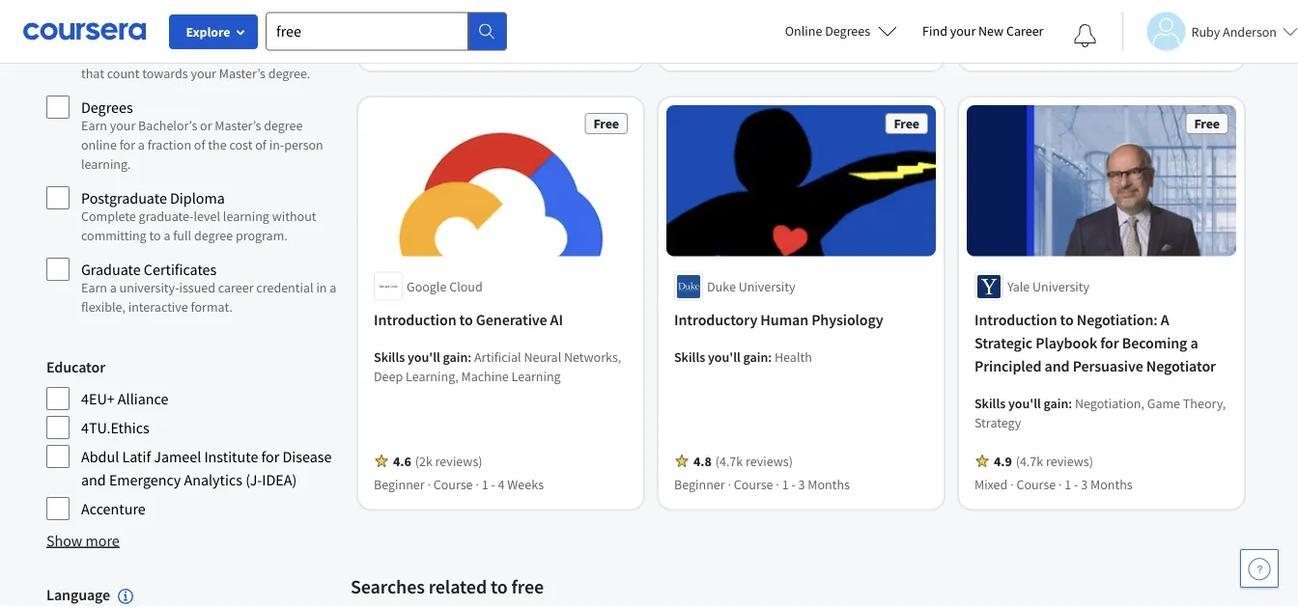 Task type: vqa. For each thing, say whether or not it's contained in the screenshot.
Outcomes
no



Task type: describe. For each thing, give the bounding box(es) containing it.
ruby
[[1191, 23, 1220, 40]]

degree inside earn your bachelor's or master's degree online for a fraction of the cost of in-person learning.
[[264, 117, 303, 134]]

reviews) for 4.9 (4.7k reviews)
[[1046, 453, 1093, 470]]

free for introductory human physiology
[[894, 115, 920, 132]]

1 horizontal spatial skills
[[674, 348, 705, 366]]

artificial
[[474, 348, 521, 366]]

4
[[498, 476, 505, 493]]

ruby anderson
[[1191, 23, 1277, 40]]

(36.9k
[[1016, 13, 1050, 31]]

course inside (1.2k reviews) intermediate · course · 1 - 3 months
[[756, 37, 796, 54]]

degree.
[[268, 65, 310, 82]]

- for 4.8 (4.7k reviews)
[[791, 476, 796, 493]]

(1.2k
[[715, 13, 743, 31]]

months inside (1.2k reviews) intermediate · course · 1 - 3 months
[[830, 37, 872, 54]]

without
[[272, 208, 316, 225]]

(1.2k reviews) intermediate · course · 1 - 3 months
[[674, 13, 872, 54]]

to inside complete graduate-level learning without committing to a full degree program.
[[149, 227, 161, 244]]

reviews) for 4.6 (2k reviews)
[[435, 453, 482, 470]]

mixed · course · 1 - 3 months for (36.9k
[[975, 37, 1133, 54]]

graduate
[[81, 260, 141, 279]]

intermediate
[[674, 37, 747, 54]]

(2k
[[415, 453, 433, 470]]

4.7
[[393, 13, 411, 31]]

beginner · course · 1 - 4 weeks
[[374, 476, 544, 493]]

level
[[194, 208, 220, 225]]

your for bachelor's
[[110, 117, 136, 134]]

earn career credentials while taking courses that count towards your master's degree.
[[81, 45, 328, 82]]

or
[[200, 117, 212, 134]]

show more
[[46, 531, 120, 551]]

certificates for graduate certificates
[[144, 260, 217, 279]]

introduction to negotiation: a strategic playbook for becoming a principled and persuasive negotiator
[[975, 311, 1216, 376]]

game
[[1147, 395, 1180, 412]]

4.7 (30.3k reviews) beginner · course · 1 - 3 months
[[374, 13, 550, 54]]

the
[[208, 136, 227, 154]]

strategic
[[975, 334, 1033, 353]]

postgraduate
[[81, 188, 167, 208]]

a inside earn your bachelor's or master's degree online for a fraction of the cost of in-person learning.
[[138, 136, 145, 154]]

beginner · course · 1 - 3 months
[[674, 476, 850, 493]]

- for 4.6 (2k reviews)
[[491, 476, 495, 493]]

skills you'll gain : for introduction to generative ai
[[374, 348, 474, 366]]

introductory human physiology
[[674, 311, 884, 330]]

course inside 4.7 (30.3k reviews) beginner · course · 1 - 3 months
[[433, 37, 473, 54]]

searches related to free
[[351, 575, 544, 599]]

your for new
[[950, 22, 976, 40]]

google
[[407, 278, 447, 295]]

flexible,
[[81, 298, 126, 316]]

introduction to generative ai
[[374, 311, 563, 330]]

a up flexible,
[[110, 279, 117, 297]]

abdul latif jameel institute for disease and emergency analytics (j-idea)
[[81, 447, 332, 490]]

jameel
[[154, 447, 201, 467]]

deep
[[374, 368, 403, 385]]

degree inside complete graduate-level learning without committing to a full degree program.
[[194, 227, 233, 244]]

more
[[86, 531, 120, 551]]

1 horizontal spatial gain
[[743, 348, 768, 366]]

4tu.ethics
[[81, 418, 149, 438]]

for inside earn your bachelor's or master's degree online for a fraction of the cost of in-person learning.
[[119, 136, 135, 154]]

mixed for 4.9 (4.7k reviews)
[[975, 476, 1008, 493]]

a
[[1161, 311, 1169, 330]]

4.6
[[393, 453, 411, 470]]

reviews) for 4.8 (4.7k reviews)
[[746, 453, 793, 470]]

analytics
[[184, 470, 242, 490]]

a inside introduction to negotiation: a strategic playbook for becoming a principled and persuasive negotiator
[[1190, 334, 1198, 353]]

cloud
[[449, 278, 483, 295]]

4.8 (4.7k reviews)
[[694, 453, 793, 470]]

certificates for mastertrack® certificates
[[169, 26, 242, 45]]

3 for 4.9 (36.9k reviews)
[[1081, 37, 1088, 54]]

in-
[[269, 136, 284, 154]]

university-
[[119, 279, 179, 297]]

1 horizontal spatial you'll
[[708, 348, 741, 366]]

months for 4.9 (4.7k reviews)
[[1090, 476, 1133, 493]]

1 for 4.6 (2k reviews)
[[482, 476, 488, 493]]

degrees inside dropdown button
[[825, 22, 870, 40]]

abdul
[[81, 447, 119, 467]]

earn your bachelor's or master's degree online for a fraction of the cost of in-person learning.
[[81, 117, 323, 173]]

postgraduate diploma
[[81, 188, 225, 208]]

(j-
[[245, 470, 262, 490]]

learning.
[[81, 156, 131, 173]]

4.9 (4.7k reviews)
[[994, 453, 1093, 470]]

in
[[316, 279, 327, 297]]

machine
[[461, 368, 509, 385]]

coursera image
[[23, 16, 146, 47]]

human
[[760, 311, 809, 330]]

idea)
[[262, 470, 297, 490]]

you'll for introduction to negotiation: a strategic playbook for becoming a principled and persuasive negotiator
[[1008, 395, 1041, 412]]

latif
[[122, 447, 151, 467]]

negotiation, game theory, strategy
[[975, 395, 1226, 431]]

4eu+ alliance
[[81, 389, 168, 409]]

weeks
[[507, 476, 544, 493]]

taking
[[247, 45, 282, 63]]

language
[[46, 585, 110, 605]]

alliance
[[118, 389, 168, 409]]

fraction
[[148, 136, 191, 154]]

educator
[[46, 357, 105, 377]]

full
[[173, 227, 191, 244]]

explore
[[186, 23, 230, 41]]

credentials
[[148, 45, 211, 63]]

earn for degrees
[[81, 117, 107, 134]]

(30.3k
[[415, 13, 449, 31]]

negotiator
[[1146, 357, 1216, 376]]

course for 4.8 (4.7k reviews)
[[734, 476, 773, 493]]

cost
[[229, 136, 253, 154]]

introduction for introduction to generative ai
[[374, 311, 456, 330]]

free for introduction to generative ai
[[593, 115, 619, 132]]

beginner for introduction to generative ai
[[374, 476, 425, 493]]

to down cloud
[[459, 311, 473, 330]]

- inside 4.7 (30.3k reviews) beginner · course · 1 - 3 months
[[491, 37, 495, 54]]

4.6 (2k reviews)
[[393, 453, 482, 470]]



Task type: locate. For each thing, give the bounding box(es) containing it.
2 vertical spatial your
[[110, 117, 136, 134]]

1 horizontal spatial university
[[1033, 278, 1090, 295]]

to inside introduction to negotiation: a strategic playbook for becoming a principled and persuasive negotiator
[[1060, 311, 1074, 330]]

ai
[[550, 311, 563, 330]]

What do you want to learn? text field
[[266, 12, 468, 51]]

0 vertical spatial mixed
[[975, 37, 1008, 54]]

explore button
[[169, 14, 258, 49]]

skills for introduction to generative ai
[[374, 348, 405, 366]]

1 for 4.9 (36.9k reviews)
[[1065, 37, 1071, 54]]

2 mixed from the top
[[975, 476, 1008, 493]]

master's down while
[[219, 65, 265, 82]]

show notifications image
[[1074, 24, 1097, 47]]

learning
[[223, 208, 269, 225]]

gain left negotiation,
[[1044, 395, 1069, 412]]

and inside introduction to negotiation: a strategic playbook for becoming a principled and persuasive negotiator
[[1045, 357, 1070, 376]]

and
[[1045, 357, 1070, 376], [81, 470, 106, 490]]

your up online
[[110, 117, 136, 134]]

issued
[[179, 279, 215, 297]]

learning
[[511, 368, 561, 385]]

yale
[[1007, 278, 1030, 295]]

1 of from the left
[[194, 136, 205, 154]]

degree
[[264, 117, 303, 134], [194, 227, 233, 244]]

1 horizontal spatial for
[[261, 447, 279, 467]]

for up persuasive
[[1100, 334, 1119, 353]]

reviews) up 'beginner · course · 1 - 4 weeks'
[[435, 453, 482, 470]]

introduction to negotiation: a strategic playbook for becoming a principled and persuasive negotiator link
[[975, 309, 1229, 378]]

2 4.9 from the top
[[994, 453, 1012, 470]]

introduction down google
[[374, 311, 456, 330]]

1 horizontal spatial of
[[255, 136, 266, 154]]

3 inside 4.7 (30.3k reviews) beginner · course · 1 - 3 months
[[498, 37, 505, 54]]

free for introduction to negotiation: a strategic playbook for becoming a principled and persuasive negotiator
[[1194, 115, 1220, 132]]

beginner down 4.8
[[674, 476, 725, 493]]

ruby anderson button
[[1122, 12, 1298, 51]]

0 horizontal spatial for
[[119, 136, 135, 154]]

you'll for introduction to generative ai
[[408, 348, 440, 366]]

2 of from the left
[[255, 136, 266, 154]]

3 for 4.8 (4.7k reviews)
[[798, 476, 805, 493]]

playbook
[[1036, 334, 1097, 353]]

1 vertical spatial certificates
[[144, 260, 217, 279]]

your inside earn career credentials while taking courses that count towards your master's degree.
[[191, 65, 216, 82]]

university up introductory human physiology at the bottom right of the page
[[739, 278, 796, 295]]

artificial neural networks, deep learning, machine learning
[[374, 348, 621, 385]]

to up playbook
[[1060, 311, 1074, 330]]

course down 4.9 (4.7k reviews)
[[1017, 476, 1056, 493]]

degree up in-
[[264, 117, 303, 134]]

a up negotiator
[[1190, 334, 1198, 353]]

diploma
[[170, 188, 225, 208]]

1 vertical spatial for
[[1100, 334, 1119, 353]]

(4.7k for introduction to negotiation: a strategic playbook for becoming a principled and persuasive negotiator
[[1016, 453, 1043, 470]]

1 vertical spatial 4.9
[[994, 453, 1012, 470]]

show more button
[[46, 529, 120, 553]]

beginner for introductory human physiology
[[674, 476, 725, 493]]

1 vertical spatial mixed · course · 1 - 3 months
[[975, 476, 1133, 493]]

1 inside (1.2k reviews) intermediate · course · 1 - 3 months
[[804, 37, 811, 54]]

skills up strategy
[[975, 395, 1006, 412]]

career
[[1006, 22, 1044, 40]]

2 horizontal spatial gain
[[1044, 395, 1069, 412]]

0 vertical spatial degree
[[264, 117, 303, 134]]

free
[[593, 115, 619, 132], [894, 115, 920, 132], [1194, 115, 1220, 132]]

university right 'yale'
[[1033, 278, 1090, 295]]

career up count at the left top of the page
[[110, 45, 145, 63]]

3 earn from the top
[[81, 279, 107, 297]]

learning,
[[406, 368, 458, 385]]

gain up learning,
[[443, 348, 468, 366]]

0 horizontal spatial university
[[739, 278, 796, 295]]

reviews) inside 4.7 (30.3k reviews) beginner · course · 1 - 3 months
[[452, 13, 499, 31]]

university for to
[[1033, 278, 1090, 295]]

1 horizontal spatial degrees
[[825, 22, 870, 40]]

a right 'in'
[[330, 279, 336, 297]]

skills you'll gain : health
[[674, 348, 812, 366]]

months for 4.8 (4.7k reviews)
[[808, 476, 850, 493]]

graduate certificates
[[81, 260, 217, 279]]

career inside earn a university-issued career credential in a flexible, interactive format.
[[218, 279, 254, 297]]

negotiation,
[[1075, 395, 1145, 412]]

4.8
[[694, 453, 712, 470]]

2 free from the left
[[894, 115, 920, 132]]

to left free
[[491, 575, 508, 599]]

2 earn from the top
[[81, 117, 107, 134]]

interactive
[[128, 298, 188, 316]]

beginner down 4.6
[[374, 476, 425, 493]]

2 horizontal spatial free
[[1194, 115, 1220, 132]]

1 introduction from the left
[[374, 311, 456, 330]]

introduction inside introduction to negotiation: a strategic playbook for becoming a principled and persuasive negotiator
[[975, 311, 1057, 330]]

mixed · course · 1 - 3 months down 4.9 (4.7k reviews)
[[975, 476, 1133, 493]]

4.9 (36.9k reviews)
[[994, 13, 1100, 31]]

course down (36.9k on the top right of the page
[[1017, 37, 1056, 54]]

introduction to generative ai link
[[374, 309, 628, 332]]

gain for introduction to generative ai
[[443, 348, 468, 366]]

a left full
[[164, 227, 170, 244]]

course down (30.3k at the top left of the page
[[433, 37, 473, 54]]

course for 4.6 (2k reviews)
[[433, 476, 473, 493]]

months
[[507, 37, 550, 54], [830, 37, 872, 54], [1090, 37, 1133, 54], [808, 476, 850, 493], [1090, 476, 1133, 493]]

1 vertical spatial your
[[191, 65, 216, 82]]

and down abdul
[[81, 470, 106, 490]]

mastertrack® certificates
[[81, 26, 242, 45]]

help center image
[[1248, 557, 1271, 581]]

4.9 for 4.9 (4.7k reviews)
[[994, 453, 1012, 470]]

: up machine
[[468, 348, 472, 366]]

1 horizontal spatial free
[[894, 115, 920, 132]]

emergency
[[109, 470, 181, 490]]

format.
[[191, 298, 233, 316]]

3 inside (1.2k reviews) intermediate · course · 1 - 3 months
[[821, 37, 827, 54]]

reviews) inside (1.2k reviews) intermediate · course · 1 - 3 months
[[746, 13, 793, 31]]

a left fraction
[[138, 136, 145, 154]]

1 for 4.8 (4.7k reviews)
[[782, 476, 789, 493]]

for right online
[[119, 136, 135, 154]]

career inside earn career credentials while taking courses that count towards your master's degree.
[[110, 45, 145, 63]]

graduate-
[[139, 208, 194, 225]]

1 horizontal spatial introduction
[[975, 311, 1057, 330]]

earn up online
[[81, 117, 107, 134]]

- for 4.9 (36.9k reviews)
[[1074, 37, 1078, 54]]

0 vertical spatial earn
[[81, 45, 107, 63]]

months inside 4.7 (30.3k reviews) beginner · course · 1 - 3 months
[[507, 37, 550, 54]]

earn up flexible,
[[81, 279, 107, 297]]

complete graduate-level learning without committing to a full degree program.
[[81, 208, 316, 244]]

4.9 for 4.9 (36.9k reviews)
[[994, 13, 1012, 31]]

: for introduction to negotiation: a strategic playbook for becoming a principled and persuasive negotiator
[[1069, 395, 1072, 412]]

master's up cost
[[215, 117, 261, 134]]

program.
[[236, 227, 288, 244]]

career
[[110, 45, 145, 63], [218, 279, 254, 297]]

2 horizontal spatial for
[[1100, 334, 1119, 353]]

of left the
[[194, 136, 205, 154]]

0 vertical spatial mixed · course · 1 - 3 months
[[975, 37, 1133, 54]]

master's inside earn career credentials while taking courses that count towards your master's degree.
[[219, 65, 265, 82]]

0 horizontal spatial you'll
[[408, 348, 440, 366]]

2 horizontal spatial your
[[950, 22, 976, 40]]

reviews) for 4.9 (36.9k reviews)
[[1053, 13, 1100, 31]]

course down 4.8 (4.7k reviews) on the bottom of page
[[734, 476, 773, 493]]

1 vertical spatial and
[[81, 470, 106, 490]]

0 vertical spatial master's
[[219, 65, 265, 82]]

0 horizontal spatial gain
[[443, 348, 468, 366]]

2 vertical spatial earn
[[81, 279, 107, 297]]

mixed for 4.9 (36.9k reviews)
[[975, 37, 1008, 54]]

count
[[107, 65, 140, 82]]

0 vertical spatial certificates
[[169, 26, 242, 45]]

accenture
[[81, 499, 146, 519]]

gain left health at bottom
[[743, 348, 768, 366]]

skills you'll gain : for introduction to negotiation: a strategic playbook for becoming a principled and persuasive negotiator
[[975, 395, 1075, 412]]

negotiation:
[[1077, 311, 1158, 330]]

earn inside earn career credentials while taking courses that count towards your master's degree.
[[81, 45, 107, 63]]

you'll up strategy
[[1008, 395, 1041, 412]]

course right 'intermediate'
[[756, 37, 796, 54]]

a inside complete graduate-level learning without committing to a full degree program.
[[164, 227, 170, 244]]

disease
[[282, 447, 332, 467]]

gain
[[443, 348, 468, 366], [743, 348, 768, 366], [1044, 395, 1069, 412]]

information about this filter group image
[[118, 589, 133, 604]]

towards
[[142, 65, 188, 82]]

introductory
[[674, 311, 758, 330]]

course down 4.6 (2k reviews)
[[433, 476, 473, 493]]

4.9 left (36.9k on the top right of the page
[[994, 13, 1012, 31]]

institute
[[204, 447, 258, 467]]

0 horizontal spatial degree
[[194, 227, 233, 244]]

(4.7k down strategy
[[1016, 453, 1043, 470]]

a
[[138, 136, 145, 154], [164, 227, 170, 244], [110, 279, 117, 297], [330, 279, 336, 297], [1190, 334, 1198, 353]]

:
[[468, 348, 472, 366], [768, 348, 772, 366], [1069, 395, 1072, 412]]

0 horizontal spatial your
[[110, 117, 136, 134]]

4eu+
[[81, 389, 115, 409]]

1 (4.7k from the left
[[715, 453, 743, 470]]

earn inside earn your bachelor's or master's degree online for a fraction of the cost of in-person learning.
[[81, 117, 107, 134]]

1 horizontal spatial (4.7k
[[1016, 453, 1043, 470]]

: left health at bottom
[[768, 348, 772, 366]]

for inside abdul latif jameel institute for disease and emergency analytics (j-idea)
[[261, 447, 279, 467]]

bachelor's
[[138, 117, 197, 134]]

None search field
[[266, 12, 507, 51]]

networks,
[[564, 348, 621, 366]]

2 vertical spatial for
[[261, 447, 279, 467]]

master's inside earn your bachelor's or master's degree online for a fraction of the cost of in-person learning.
[[215, 117, 261, 134]]

2 mixed · course · 1 - 3 months from the top
[[975, 476, 1133, 493]]

beginner
[[374, 37, 425, 54], [374, 476, 425, 493], [674, 476, 725, 493]]

3 for 4.9 (4.7k reviews)
[[1081, 476, 1088, 493]]

physiology
[[811, 311, 884, 330]]

0 horizontal spatial skills you'll gain :
[[374, 348, 474, 366]]

1 vertical spatial mixed
[[975, 476, 1008, 493]]

degrees down that
[[81, 98, 133, 117]]

reviews) down the negotiation, game theory, strategy
[[1046, 453, 1093, 470]]

career up format.
[[218, 279, 254, 297]]

health
[[775, 348, 812, 366]]

earn a university-issued career credential in a flexible, interactive format.
[[81, 279, 336, 316]]

earn up that
[[81, 45, 107, 63]]

to down graduate-
[[149, 227, 161, 244]]

: for introduction to generative ai
[[468, 348, 472, 366]]

complete
[[81, 208, 136, 225]]

(4.7k for introductory human physiology
[[715, 453, 743, 470]]

your inside earn your bachelor's or master's degree online for a fraction of the cost of in-person learning.
[[110, 117, 136, 134]]

1 vertical spatial earn
[[81, 117, 107, 134]]

0 vertical spatial and
[[1045, 357, 1070, 376]]

1 horizontal spatial your
[[191, 65, 216, 82]]

new
[[979, 22, 1004, 40]]

credential
[[256, 279, 314, 297]]

online
[[81, 136, 117, 154]]

1 horizontal spatial skills you'll gain :
[[975, 395, 1075, 412]]

course for 4.9 (36.9k reviews)
[[1017, 37, 1056, 54]]

0 vertical spatial degrees
[[825, 22, 870, 40]]

find your new career
[[923, 22, 1044, 40]]

0 vertical spatial career
[[110, 45, 145, 63]]

2 (4.7k from the left
[[1016, 453, 1043, 470]]

0 horizontal spatial skills
[[374, 348, 405, 366]]

earn inside earn a university-issued career credential in a flexible, interactive format.
[[81, 279, 107, 297]]

0 horizontal spatial :
[[468, 348, 472, 366]]

·
[[427, 37, 431, 54], [476, 37, 479, 54], [750, 37, 753, 54], [798, 37, 802, 54], [1010, 37, 1014, 54], [1059, 37, 1062, 54], [427, 476, 431, 493], [476, 476, 479, 493], [728, 476, 731, 493], [776, 476, 779, 493], [1010, 476, 1014, 493], [1059, 476, 1062, 493]]

for inside introduction to negotiation: a strategic playbook for becoming a principled and persuasive negotiator
[[1100, 334, 1119, 353]]

mixed · course · 1 - 3 months down the 4.9 (36.9k reviews)
[[975, 37, 1133, 54]]

4.9 down strategy
[[994, 453, 1012, 470]]

degrees right online
[[825, 22, 870, 40]]

1 vertical spatial skills you'll gain :
[[975, 395, 1075, 412]]

your down credentials
[[191, 65, 216, 82]]

1 vertical spatial degrees
[[81, 98, 133, 117]]

1 vertical spatial career
[[218, 279, 254, 297]]

gain for introduction to negotiation: a strategic playbook for becoming a principled and persuasive negotiator
[[1044, 395, 1069, 412]]

university for human
[[739, 278, 796, 295]]

related
[[429, 575, 487, 599]]

skills up deep
[[374, 348, 405, 366]]

strategy
[[975, 414, 1021, 431]]

1 horizontal spatial and
[[1045, 357, 1070, 376]]

0 vertical spatial skills you'll gain :
[[374, 348, 474, 366]]

1 horizontal spatial career
[[218, 279, 254, 297]]

1 mixed from the top
[[975, 37, 1008, 54]]

months for 4.9 (36.9k reviews)
[[1090, 37, 1133, 54]]

(4.7k right 4.8
[[715, 453, 743, 470]]

1 vertical spatial master's
[[215, 117, 261, 134]]

find your new career link
[[913, 19, 1053, 43]]

introduction up strategic
[[975, 311, 1057, 330]]

0 horizontal spatial introduction
[[374, 311, 456, 330]]

introduction for introduction to negotiation: a strategic playbook for becoming a principled and persuasive negotiator
[[975, 311, 1057, 330]]

searches
[[351, 575, 425, 599]]

reviews) for 4.7 (30.3k reviews) beginner · course · 1 - 3 months
[[452, 13, 499, 31]]

2 horizontal spatial skills
[[975, 395, 1006, 412]]

and down playbook
[[1045, 357, 1070, 376]]

beginner down 4.7
[[374, 37, 425, 54]]

0 horizontal spatial of
[[194, 136, 205, 154]]

for
[[119, 136, 135, 154], [1100, 334, 1119, 353], [261, 447, 279, 467]]

1 university from the left
[[739, 278, 796, 295]]

mixed · course · 1 - 3 months for (4.7k
[[975, 476, 1133, 493]]

- for 4.9 (4.7k reviews)
[[1074, 476, 1078, 493]]

reviews) right (1.2k
[[746, 13, 793, 31]]

2 introduction from the left
[[975, 311, 1057, 330]]

0 vertical spatial 4.9
[[994, 13, 1012, 31]]

1 inside 4.7 (30.3k reviews) beginner · course · 1 - 3 months
[[482, 37, 488, 54]]

1 4.9 from the top
[[994, 13, 1012, 31]]

that
[[81, 65, 104, 82]]

earn for mastertrack® certificates
[[81, 45, 107, 63]]

neural
[[524, 348, 561, 366]]

committing
[[81, 227, 147, 244]]

course
[[433, 37, 473, 54], [756, 37, 796, 54], [1017, 37, 1056, 54], [433, 476, 473, 493], [734, 476, 773, 493], [1017, 476, 1056, 493]]

reviews) right (30.3k at the top left of the page
[[452, 13, 499, 31]]

0 horizontal spatial free
[[593, 115, 619, 132]]

reviews) right (36.9k on the top right of the page
[[1053, 13, 1100, 31]]

master's
[[219, 65, 265, 82], [215, 117, 261, 134]]

duke university
[[707, 278, 796, 295]]

skills down introductory
[[674, 348, 705, 366]]

1 free from the left
[[593, 115, 619, 132]]

2 university from the left
[[1033, 278, 1090, 295]]

0 vertical spatial your
[[950, 22, 976, 40]]

you'll up learning,
[[408, 348, 440, 366]]

0 horizontal spatial career
[[110, 45, 145, 63]]

educator group
[[46, 355, 339, 522]]

0 horizontal spatial (4.7k
[[715, 453, 743, 470]]

1 for 4.9 (4.7k reviews)
[[1065, 476, 1071, 493]]

beginner inside 4.7 (30.3k reviews) beginner · course · 1 - 3 months
[[374, 37, 425, 54]]

1 horizontal spatial :
[[768, 348, 772, 366]]

earn for graduate certificates
[[81, 279, 107, 297]]

for up idea)
[[261, 447, 279, 467]]

: left negotiation,
[[1069, 395, 1072, 412]]

your right find
[[950, 22, 976, 40]]

course for 4.9 (4.7k reviews)
[[1017, 476, 1056, 493]]

generative
[[476, 311, 547, 330]]

of left in-
[[255, 136, 266, 154]]

0 horizontal spatial and
[[81, 470, 106, 490]]

free
[[512, 575, 544, 599]]

- inside (1.2k reviews) intermediate · course · 1 - 3 months
[[814, 37, 818, 54]]

skills
[[374, 348, 405, 366], [674, 348, 705, 366], [975, 395, 1006, 412]]

skills you'll gain : up learning,
[[374, 348, 474, 366]]

2 horizontal spatial :
[[1069, 395, 1072, 412]]

yale university
[[1007, 278, 1090, 295]]

you'll down introductory
[[708, 348, 741, 366]]

1 mixed · course · 1 - 3 months from the top
[[975, 37, 1133, 54]]

1 earn from the top
[[81, 45, 107, 63]]

0 horizontal spatial degrees
[[81, 98, 133, 117]]

3 free from the left
[[1194, 115, 1220, 132]]

skills for introduction to negotiation: a strategic playbook for becoming a principled and persuasive negotiator
[[975, 395, 1006, 412]]

courses
[[285, 45, 328, 63]]

1 vertical spatial degree
[[194, 227, 233, 244]]

0 vertical spatial for
[[119, 136, 135, 154]]

degree down level
[[194, 227, 233, 244]]

1
[[482, 37, 488, 54], [804, 37, 811, 54], [1065, 37, 1071, 54], [482, 476, 488, 493], [782, 476, 789, 493], [1065, 476, 1071, 493]]

person
[[284, 136, 323, 154]]

reviews) up the beginner · course · 1 - 3 months
[[746, 453, 793, 470]]

skills you'll gain : up strategy
[[975, 395, 1075, 412]]

2 horizontal spatial you'll
[[1008, 395, 1041, 412]]

1 horizontal spatial degree
[[264, 117, 303, 134]]

and inside abdul latif jameel institute for disease and emergency analytics (j-idea)
[[81, 470, 106, 490]]



